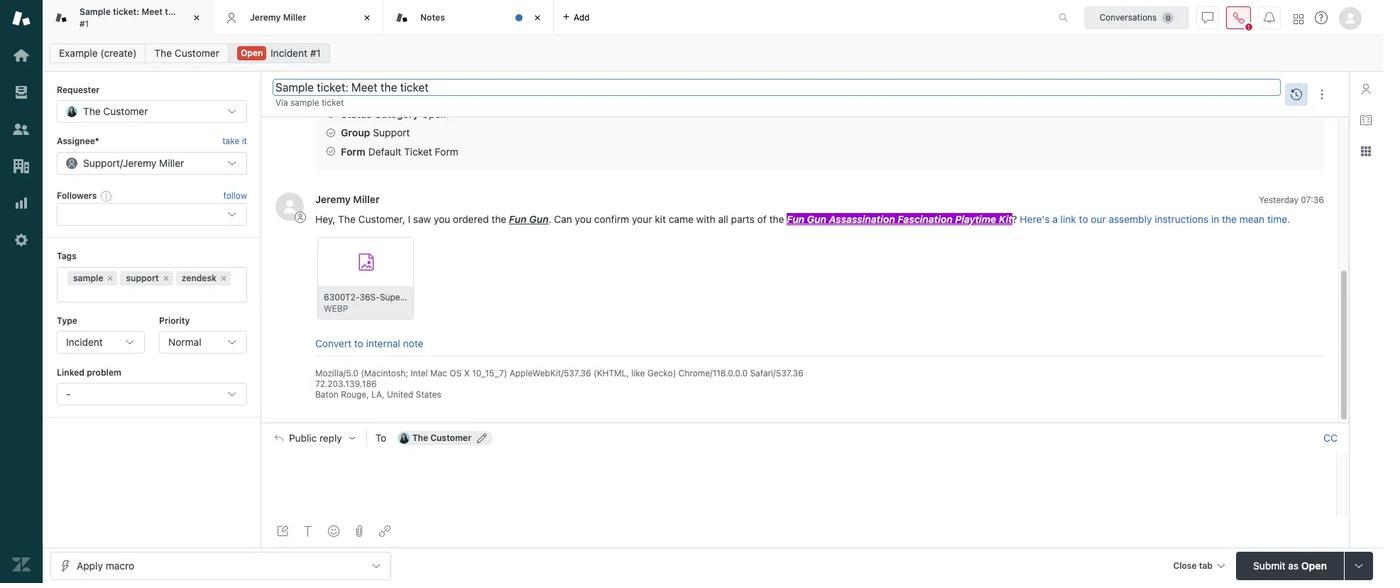 Task type: describe. For each thing, give the bounding box(es) containing it.
miller inside assignee* element
[[159, 157, 184, 169]]

zendesk products image
[[1294, 14, 1304, 24]]

format text image
[[303, 525, 314, 537]]

tags
[[57, 251, 77, 261]]

the customer for requester
[[83, 105, 148, 117]]

hey, the customer, i saw you ordered the fun gun . can you confirm your kit came with all parts of the fun gun assassination fascination playtime kit ? here's a link to our assembly instructions in the mean time.
[[315, 213, 1290, 225]]

assassination
[[829, 213, 895, 225]]

applewebkit/537.36
[[510, 368, 591, 378]]

webp
[[324, 303, 348, 314]]

example (create) button
[[50, 43, 146, 63]]

saw
[[413, 213, 431, 225]]

close tab
[[1173, 560, 1213, 571]]

displays possible ticket submission types image
[[1354, 560, 1365, 571]]

os
[[450, 368, 462, 378]]

secondary element
[[43, 39, 1383, 67]]

jeremy miller inside conversationlabel log
[[315, 193, 380, 205]]

fascination
[[898, 213, 953, 225]]

to inside button
[[354, 337, 363, 349]]

add
[[574, 12, 590, 22]]

group support
[[341, 127, 410, 139]]

macro
[[106, 559, 134, 571]]

jeremy miller link
[[315, 193, 380, 205]]

submit
[[1253, 559, 1286, 571]]

get help image
[[1315, 11, 1328, 24]]

ticket inside sample ticket: meet the ticket #1
[[181, 6, 205, 17]]

tab containing sample ticket: meet the ticket
[[43, 0, 213, 36]]

of
[[757, 213, 767, 225]]

customer,
[[358, 213, 405, 225]]

incident #1
[[271, 47, 321, 59]]

close image inside notes 'tab'
[[530, 11, 545, 25]]

convert to internal note button
[[315, 337, 424, 350]]

ticket
[[404, 145, 432, 157]]

example
[[59, 47, 98, 59]]

customer@example.com image
[[398, 433, 410, 444]]

followers element
[[57, 203, 247, 226]]

it
[[242, 136, 247, 147]]

incident button
[[57, 331, 145, 354]]

the inside sample ticket: meet the ticket #1
[[165, 6, 179, 17]]

to
[[375, 432, 386, 444]]

priority
[[159, 315, 190, 326]]

cc button
[[1324, 432, 1338, 445]]

ticket actions image
[[1317, 89, 1328, 100]]

main element
[[0, 0, 43, 583]]

info on adding followers image
[[101, 190, 112, 202]]

sample ticket: meet the ticket #1
[[80, 6, 205, 29]]

add button
[[554, 0, 598, 35]]

take
[[222, 136, 240, 147]]

zendesk
[[182, 272, 217, 283]]

public reply button
[[262, 423, 366, 453]]

1 fun from the left
[[509, 213, 527, 225]]

note
[[403, 337, 424, 349]]

-
[[66, 388, 71, 400]]

customer context image
[[1361, 83, 1372, 94]]

remove image for zendesk
[[219, 274, 228, 282]]

with
[[696, 213, 716, 225]]

requester element
[[57, 100, 247, 123]]

the inside conversationlabel log
[[338, 213, 356, 225]]

safari/537.36
[[750, 368, 804, 378]]

(khtml,
[[594, 368, 629, 378]]

mean
[[1240, 213, 1265, 225]]

your
[[632, 213, 652, 225]]

0 horizontal spatial sample
[[73, 272, 103, 283]]

(create)
[[100, 47, 137, 59]]

open for status category open
[[421, 108, 446, 120]]

the right of
[[769, 213, 784, 225]]

support inside conversationlabel log
[[373, 127, 410, 139]]

chrome/118.0.0.0
[[679, 368, 748, 378]]

category
[[374, 108, 419, 120]]

requester
[[57, 85, 100, 95]]

take it
[[222, 136, 247, 147]]

i
[[408, 213, 411, 225]]

open for submit as open
[[1302, 559, 1327, 571]]

baton
[[315, 389, 339, 400]]

tab
[[1199, 560, 1213, 571]]

via sample ticket
[[276, 97, 344, 108]]

sample
[[80, 6, 111, 17]]

a
[[1053, 213, 1058, 225]]

jeremy miller inside tab
[[250, 12, 306, 23]]

apps image
[[1361, 146, 1372, 157]]

x
[[464, 368, 470, 378]]

events image
[[1291, 89, 1302, 100]]

1 horizontal spatial to
[[1079, 213, 1088, 225]]

tabs tab list
[[43, 0, 1044, 36]]

conversationlabel log
[[261, 0, 1349, 423]]

1 form from the left
[[341, 145, 366, 157]]

hey,
[[315, 213, 335, 225]]

public
[[289, 433, 317, 444]]

button displays agent's chat status as invisible. image
[[1202, 12, 1214, 23]]

conversations
[[1100, 12, 1157, 22]]

(macintosh;
[[361, 368, 408, 378]]

edit user image
[[477, 433, 487, 443]]

close image inside "jeremy miller" tab
[[360, 11, 374, 25]]

2 gun from the left
[[807, 213, 827, 225]]

via
[[276, 97, 288, 108]]

remove image
[[162, 274, 170, 282]]

07:36
[[1301, 195, 1324, 205]]

assembly
[[1109, 213, 1152, 225]]

the right ordered
[[492, 213, 506, 225]]

zendesk image
[[12, 555, 31, 574]]

can
[[554, 213, 572, 225]]

kit
[[999, 213, 1012, 225]]

?
[[1012, 213, 1017, 225]]

the customer for to
[[412, 433, 471, 443]]

follow
[[223, 190, 247, 201]]

support inside assignee* element
[[83, 157, 120, 169]]

customer for to
[[431, 433, 471, 443]]

2 you from the left
[[575, 213, 592, 225]]

rouge,
[[341, 389, 369, 400]]

linked problem
[[57, 367, 121, 378]]

incident for incident
[[66, 336, 103, 348]]

normal
[[168, 336, 201, 348]]



Task type: locate. For each thing, give the bounding box(es) containing it.
0 vertical spatial sample
[[290, 97, 319, 108]]

fun right of
[[787, 213, 805, 225]]

here's
[[1020, 213, 1050, 225]]

fun left .
[[509, 213, 527, 225]]

incident for incident #1
[[271, 47, 307, 59]]

the customer link
[[145, 43, 229, 63]]

2 vertical spatial open
[[1302, 559, 1327, 571]]

linked
[[57, 367, 84, 378]]

the down jeremy miller link
[[338, 213, 356, 225]]

organizations image
[[12, 157, 31, 175]]

followers
[[57, 190, 97, 201]]

1 vertical spatial incident
[[66, 336, 103, 348]]

#1 inside secondary element
[[310, 47, 321, 59]]

jeremy up hey,
[[315, 193, 351, 205]]

1 vertical spatial open
[[421, 108, 446, 120]]

1 vertical spatial miller
[[159, 157, 184, 169]]

the right the customer@example.com 'icon'
[[412, 433, 428, 443]]

status category open
[[341, 108, 446, 120]]

support
[[126, 272, 159, 283]]

convert to internal note
[[315, 337, 424, 349]]

linked problem element
[[57, 383, 247, 406]]

0 vertical spatial support
[[373, 127, 410, 139]]

0 vertical spatial #1
[[80, 18, 89, 29]]

0 horizontal spatial form
[[341, 145, 366, 157]]

miller
[[283, 12, 306, 23], [159, 157, 184, 169], [353, 193, 380, 205]]

to
[[1079, 213, 1088, 225], [354, 337, 363, 349]]

2 vertical spatial the customer
[[412, 433, 471, 443]]

in
[[1211, 213, 1220, 225]]

form right ticket
[[435, 145, 459, 157]]

apply
[[77, 559, 103, 571]]

assignee* element
[[57, 152, 247, 175]]

0 horizontal spatial miller
[[159, 157, 184, 169]]

1 remove image from the left
[[106, 274, 115, 282]]

1 horizontal spatial open
[[421, 108, 446, 120]]

1 gun from the left
[[529, 213, 549, 225]]

yesterday 07:36
[[1259, 195, 1324, 205]]

jeremy inside "jeremy miller" tab
[[250, 12, 281, 23]]

remove image for sample
[[106, 274, 115, 282]]

jeremy inside assignee* element
[[123, 157, 156, 169]]

Public reply composer text field
[[268, 453, 1332, 483]]

time.
[[1268, 213, 1290, 225]]

views image
[[12, 83, 31, 102]]

support down assignee*
[[83, 157, 120, 169]]

confirm
[[594, 213, 629, 225]]

1 vertical spatial support
[[83, 157, 120, 169]]

2 fun from the left
[[787, 213, 805, 225]]

0 horizontal spatial customer
[[103, 105, 148, 117]]

jeremy miller up incident #1
[[250, 12, 306, 23]]

close image left 'notes'
[[360, 11, 374, 25]]

the customer inside requester element
[[83, 105, 148, 117]]

yesterday
[[1259, 195, 1299, 205]]

conversations button
[[1084, 6, 1189, 29]]

open inside conversationlabel log
[[421, 108, 446, 120]]

2 horizontal spatial miller
[[353, 193, 380, 205]]

#1 inside sample ticket: meet the ticket #1
[[80, 18, 89, 29]]

1 horizontal spatial the customer
[[154, 47, 219, 59]]

1 horizontal spatial miller
[[283, 12, 306, 23]]

0 horizontal spatial ticket
[[181, 6, 205, 17]]

customers image
[[12, 120, 31, 138]]

reply
[[320, 433, 342, 444]]

1 vertical spatial the customer
[[83, 105, 148, 117]]

0 vertical spatial miller
[[283, 12, 306, 23]]

public reply
[[289, 433, 342, 444]]

1 horizontal spatial close image
[[530, 11, 545, 25]]

1 horizontal spatial remove image
[[219, 274, 228, 282]]

add attachment image
[[354, 525, 365, 537]]

miller right /
[[159, 157, 184, 169]]

1 horizontal spatial support
[[373, 127, 410, 139]]

0 vertical spatial jeremy
[[250, 12, 281, 23]]

remove image left support
[[106, 274, 115, 282]]

0 horizontal spatial close image
[[360, 11, 374, 25]]

united
[[387, 389, 413, 400]]

the right meet
[[165, 6, 179, 17]]

type
[[57, 315, 77, 326]]

1 horizontal spatial fun
[[787, 213, 805, 225]]

incident down "jeremy miller" tab
[[271, 47, 307, 59]]

#1 down sample
[[80, 18, 89, 29]]

2 vertical spatial miller
[[353, 193, 380, 205]]

reporting image
[[12, 194, 31, 212]]

0 horizontal spatial incident
[[66, 336, 103, 348]]

form down group
[[341, 145, 366, 157]]

0 horizontal spatial open
[[241, 48, 263, 58]]

ticket:
[[113, 6, 139, 17]]

jeremy down requester element
[[123, 157, 156, 169]]

close image
[[190, 11, 204, 25]]

Yesterday 07:36 text field
[[1259, 195, 1324, 205]]

2 close image from the left
[[530, 11, 545, 25]]

0 horizontal spatial support
[[83, 157, 120, 169]]

1 horizontal spatial jeremy
[[250, 12, 281, 23]]

admin image
[[12, 231, 31, 249]]

form
[[341, 145, 366, 157], [435, 145, 459, 157]]

ticket right meet
[[181, 6, 205, 17]]

take it button
[[222, 134, 247, 149]]

1 vertical spatial to
[[354, 337, 363, 349]]

0 horizontal spatial fun
[[509, 213, 527, 225]]

notes tab
[[383, 0, 554, 36]]

close image
[[360, 11, 374, 25], [530, 11, 545, 25]]

close tab button
[[1167, 551, 1231, 582]]

1 horizontal spatial sample
[[290, 97, 319, 108]]

convert
[[315, 337, 352, 349]]

you
[[434, 213, 450, 225], [575, 213, 592, 225]]

incident inside secondary element
[[271, 47, 307, 59]]

tab
[[43, 0, 213, 36]]

the down sample ticket: meet the ticket #1
[[154, 47, 172, 59]]

default
[[368, 145, 401, 157]]

states
[[416, 389, 441, 400]]

0 vertical spatial jeremy miller
[[250, 12, 306, 23]]

as
[[1288, 559, 1299, 571]]

miller inside "jeremy miller" tab
[[283, 12, 306, 23]]

2 vertical spatial jeremy
[[315, 193, 351, 205]]

status
[[341, 108, 372, 120]]

jeremy
[[250, 12, 281, 23], [123, 157, 156, 169], [315, 193, 351, 205]]

#1 down "jeremy miller" tab
[[310, 47, 321, 59]]

example (create)
[[59, 47, 137, 59]]

mac
[[430, 368, 447, 378]]

0 horizontal spatial jeremy
[[123, 157, 156, 169]]

0 horizontal spatial #1
[[80, 18, 89, 29]]

open left incident #1
[[241, 48, 263, 58]]

1 horizontal spatial ticket
[[322, 97, 344, 108]]

the down requester
[[83, 105, 101, 117]]

sample down tags
[[73, 272, 103, 283]]

to left the our
[[1079, 213, 1088, 225]]

.
[[549, 213, 552, 225]]

customer down close image on the left of page
[[175, 47, 219, 59]]

2 horizontal spatial jeremy
[[315, 193, 351, 205]]

incident inside popup button
[[66, 336, 103, 348]]

customer
[[175, 47, 219, 59], [103, 105, 148, 117], [431, 433, 471, 443]]

knowledge image
[[1361, 114, 1372, 126]]

1 horizontal spatial gun
[[807, 213, 827, 225]]

you right saw
[[434, 213, 450, 225]]

miller up incident #1
[[283, 12, 306, 23]]

miller inside conversationlabel log
[[353, 193, 380, 205]]

intel
[[411, 368, 428, 378]]

open inside secondary element
[[241, 48, 263, 58]]

zendesk support image
[[12, 9, 31, 28]]

playtime
[[955, 213, 997, 225]]

mozilla/5.0
[[315, 368, 358, 378]]

1 horizontal spatial jeremy miller
[[315, 193, 380, 205]]

customer inside requester element
[[103, 105, 148, 117]]

draft mode image
[[277, 525, 288, 537]]

1 horizontal spatial form
[[435, 145, 459, 157]]

the customer right the customer@example.com 'icon'
[[412, 433, 471, 443]]

avatar image
[[276, 193, 304, 221]]

ticket up group
[[322, 97, 344, 108]]

kit
[[655, 213, 666, 225]]

72.203.139.186
[[315, 378, 377, 389]]

like
[[632, 368, 645, 378]]

the customer
[[154, 47, 219, 59], [83, 105, 148, 117], [412, 433, 471, 443]]

1 horizontal spatial incident
[[271, 47, 307, 59]]

the inside secondary element
[[154, 47, 172, 59]]

0 vertical spatial customer
[[175, 47, 219, 59]]

here's a link to our assembly instructions in the mean time. link
[[1020, 213, 1290, 225]]

2 form from the left
[[435, 145, 459, 157]]

open right category on the left top
[[421, 108, 446, 120]]

2 remove image from the left
[[219, 274, 228, 282]]

2 horizontal spatial customer
[[431, 433, 471, 443]]

jeremy inside conversationlabel log
[[315, 193, 351, 205]]

the customer down requester
[[83, 105, 148, 117]]

jeremy up incident #1
[[250, 12, 281, 23]]

1 vertical spatial jeremy miller
[[315, 193, 380, 205]]

open right "as"
[[1302, 559, 1327, 571]]

close image left add dropdown button
[[530, 11, 545, 25]]

0 vertical spatial to
[[1079, 213, 1088, 225]]

insert emojis image
[[328, 525, 339, 537]]

problem
[[87, 367, 121, 378]]

the inside requester element
[[83, 105, 101, 117]]

0 vertical spatial ticket
[[181, 6, 205, 17]]

assignee*
[[57, 136, 99, 147]]

1 horizontal spatial you
[[575, 213, 592, 225]]

customer up /
[[103, 105, 148, 117]]

support / jeremy miller
[[83, 157, 184, 169]]

the customer inside secondary element
[[154, 47, 219, 59]]

close
[[1173, 560, 1197, 571]]

all
[[718, 213, 728, 225]]

add link (cmd k) image
[[379, 525, 391, 537]]

incident down type
[[66, 336, 103, 348]]

1 horizontal spatial customer
[[175, 47, 219, 59]]

1 vertical spatial jeremy
[[123, 157, 156, 169]]

Subject field
[[273, 79, 1281, 96]]

customer inside secondary element
[[175, 47, 219, 59]]

jeremy miller tab
[[213, 0, 383, 36]]

/
[[120, 157, 123, 169]]

jeremy miller up hey,
[[315, 193, 380, 205]]

gecko)
[[647, 368, 676, 378]]

hide composer image
[[800, 417, 811, 428]]

0 vertical spatial the customer
[[154, 47, 219, 59]]

apply macro
[[77, 559, 134, 571]]

support
[[373, 127, 410, 139], [83, 157, 120, 169]]

webp link
[[317, 237, 415, 320]]

miller up customer,
[[353, 193, 380, 205]]

you right can
[[575, 213, 592, 225]]

#1
[[80, 18, 89, 29], [310, 47, 321, 59]]

ordered
[[453, 213, 489, 225]]

gun
[[529, 213, 549, 225], [807, 213, 827, 225]]

1 horizontal spatial #1
[[310, 47, 321, 59]]

came
[[669, 213, 694, 225]]

0 vertical spatial open
[[241, 48, 263, 58]]

the right in
[[1222, 213, 1237, 225]]

1 vertical spatial customer
[[103, 105, 148, 117]]

form default ticket form
[[341, 145, 459, 157]]

instructions
[[1155, 213, 1209, 225]]

normal button
[[159, 331, 247, 354]]

0 horizontal spatial the customer
[[83, 105, 148, 117]]

mozilla/5.0 (macintosh; intel mac os x 10_15_7) applewebkit/537.36 (khtml, like gecko) chrome/118.0.0.0 safari/537.36 72.203.139.186 baton rouge, la, united states
[[315, 368, 804, 400]]

1 vertical spatial ticket
[[322, 97, 344, 108]]

the customer down close image on the left of page
[[154, 47, 219, 59]]

2 vertical spatial customer
[[431, 433, 471, 443]]

1 vertical spatial sample
[[73, 272, 103, 283]]

1 you from the left
[[434, 213, 450, 225]]

0 horizontal spatial gun
[[529, 213, 549, 225]]

0 horizontal spatial jeremy miller
[[250, 12, 306, 23]]

our
[[1091, 213, 1106, 225]]

remove image right zendesk
[[219, 274, 228, 282]]

sample right via
[[290, 97, 319, 108]]

1 vertical spatial #1
[[310, 47, 321, 59]]

1 close image from the left
[[360, 11, 374, 25]]

gun left assassination
[[807, 213, 827, 225]]

0 horizontal spatial to
[[354, 337, 363, 349]]

get started image
[[12, 46, 31, 65]]

0 horizontal spatial you
[[434, 213, 450, 225]]

to left internal
[[354, 337, 363, 349]]

link
[[1061, 213, 1076, 225]]

0 horizontal spatial remove image
[[106, 274, 115, 282]]

sample
[[290, 97, 319, 108], [73, 272, 103, 283]]

group
[[341, 127, 370, 139]]

cc
[[1324, 432, 1338, 444]]

support down status category open
[[373, 127, 410, 139]]

customer left edit user "icon"
[[431, 433, 471, 443]]

2 horizontal spatial open
[[1302, 559, 1327, 571]]

notifications image
[[1264, 12, 1275, 23]]

open
[[241, 48, 263, 58], [421, 108, 446, 120], [1302, 559, 1327, 571]]

2 horizontal spatial the customer
[[412, 433, 471, 443]]

fun
[[509, 213, 527, 225], [787, 213, 805, 225]]

follow button
[[223, 190, 247, 202]]

remove image
[[106, 274, 115, 282], [219, 274, 228, 282]]

customer for requester
[[103, 105, 148, 117]]

gun left can
[[529, 213, 549, 225]]

0 vertical spatial incident
[[271, 47, 307, 59]]



Task type: vqa. For each thing, say whether or not it's contained in the screenshot.


